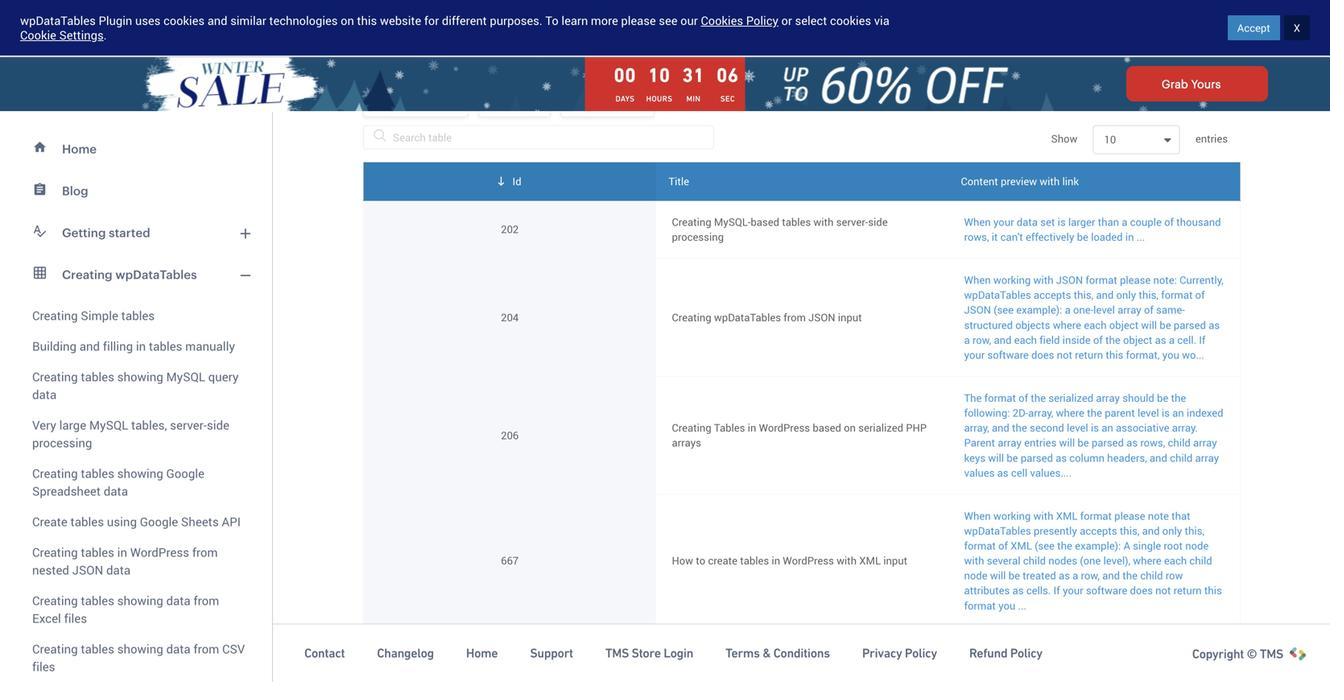 Task type: locate. For each thing, give the bounding box(es) containing it.
cookies
[[701, 12, 743, 29]]

1 vertical spatial this
[[1106, 347, 1124, 362]]

data inside creating tables showing google spreadsheet data
[[104, 483, 128, 499]]

as inside . this can also be thought of as a wordpress integration demo.
[[364, 5, 376, 18]]

1 showing from the top
[[117, 368, 163, 385]]

as left cells.
[[1013, 583, 1024, 598]]

0 vertical spatial one-
[[1074, 303, 1094, 317]]

rows, inside when your data set is larger than a couple of thousand rows, it can't effectively be loaded in ...
[[964, 230, 989, 244]]

this inside . this can also be thought of as a wordpress integration demo.
[[1122, 0, 1144, 2]]

of
[[350, 5, 361, 18], [1165, 215, 1174, 229], [1196, 288, 1205, 302], [1144, 303, 1154, 317], [1094, 332, 1103, 347], [1019, 391, 1029, 405], [999, 538, 1008, 553]]

0 vertical spatial serialized
[[1049, 391, 1094, 405]]

(see down presently
[[1035, 538, 1055, 553]]

from inside the "creating tables showing data from excel files"
[[194, 592, 219, 609]]

when up structured
[[964, 273, 991, 287]]

home left support
[[466, 646, 498, 661]]

showing down creating tables showing data from excel files link
[[117, 641, 163, 657]]

0 horizontal spatial each
[[1014, 332, 1037, 347]]

and inside wpdatatables plugin uses cookies and similar technologies on this website for different purposes. to learn more please see our cookies policy or select cookies via cookie settings .
[[208, 12, 227, 29]]

be down the "several"
[[1009, 568, 1020, 583]]

2 showing from the top
[[117, 465, 163, 482]]

1 vertical spatial mysql
[[89, 417, 128, 433]]

refund policy
[[970, 646, 1043, 661]]

0 horizontal spatial row,
[[973, 332, 992, 347]]

0 vertical spatial if
[[1199, 332, 1206, 347]]

mysql
[[166, 368, 205, 385], [89, 417, 128, 433]]

rows,
[[964, 230, 989, 244], [1141, 435, 1166, 450]]

will inside when working with json format please note: currently, wpdatatables accepts this, and only this, format of json (see example): a one-level array of same- structured objects where each object will be parsed as a row, and each field inside of the object as a cell. if your software does not return this format, you wo...
[[1142, 318, 1157, 332]]

0 vertical spatial .
[[1115, 0, 1119, 2]]

2 working from the top
[[994, 509, 1031, 523]]

1 vertical spatial (see
[[1035, 538, 1055, 553]]

from inside creating tables showing data from csv files
[[194, 641, 219, 657]]

will
[[1142, 318, 1157, 332], [1059, 435, 1075, 450], [989, 450, 1004, 465], [990, 568, 1006, 583]]

working for xml
[[994, 509, 1031, 523]]

data left csv
[[166, 641, 191, 657]]

1 horizontal spatial tms
[[1260, 647, 1284, 661]]

data inside when your data set is larger than a couple of thousand rows, it can't effectively be loaded in ...
[[1017, 215, 1038, 229]]

if inside when working with xml format please note that wpdatatables presently accepts this, and only this, format of xml (see the example): a single root node with several child nodes (one level), where each child node will be treated as a row, and the child row attributes as cells. if your software does not return this format you ...
[[1054, 583, 1060, 598]]

print button
[[478, 85, 551, 117]]

is inside when your data set is larger than a couple of thousand rows, it can't effectively be loaded in ...
[[1058, 215, 1066, 229]]

or
[[782, 12, 792, 29]]

0 vertical spatial create
[[708, 553, 738, 568]]

php
[[906, 421, 927, 435]]

this right 'now.'
[[1184, 656, 1204, 671]]

from inside creating tables in wordpress from nested json data
[[192, 544, 218, 561]]

... down cells.
[[1018, 598, 1027, 613]]

does
[[1032, 347, 1055, 362], [1130, 583, 1153, 598]]

0 horizontal spatial tms
[[606, 646, 629, 661]]

technologies
[[269, 12, 338, 29]]

where up second
[[1056, 406, 1085, 420]]

2 when from the top
[[964, 509, 991, 523]]

a
[[379, 5, 385, 18], [1122, 215, 1128, 229], [1065, 303, 1071, 317], [964, 332, 970, 347], [1169, 332, 1175, 347], [1073, 568, 1079, 583], [1186, 641, 1192, 656], [1124, 656, 1129, 671], [1106, 671, 1112, 682], [1165, 671, 1171, 682]]

1 horizontal spatial serialized
[[1049, 391, 1094, 405]]

from for creating tables in wordpress from nested json data
[[192, 544, 218, 561]]

creating for creating tables showing data from csv files
[[32, 641, 78, 657]]

mysql inside creating tables showing mysql query data
[[166, 368, 205, 385]]

that
[[1172, 509, 1191, 523]]

1 vertical spatial 10
[[1105, 132, 1116, 147]]

only
[[1117, 288, 1137, 302], [1163, 523, 1183, 538]]

same-
[[1157, 303, 1185, 317]]

creating for creating tables showing google spreadsheet data
[[32, 465, 78, 482]]

processing inside very large mysql tables, server-side processing
[[32, 435, 92, 451]]

building
[[32, 338, 77, 354]]

0 vertical spatial xml
[[1056, 509, 1078, 523]]

create right the how
[[708, 553, 738, 568]]

parsed up the headers,
[[1092, 435, 1124, 450]]

server- down "title: activate to sort column ascending" element
[[837, 215, 868, 229]]

return inside when working with json format please note: currently, wpdatatables accepts this, and only this, format of json (see example): a one-level array of same- structured objects where each object will be parsed as a row, and each field inside of the object as a cell. if your software does not return this format, you wo...
[[1075, 347, 1103, 362]]

...
[[1137, 230, 1145, 244], [1018, 598, 1027, 613]]

from inside as you know, wpdatatables was able to create a table linked to an existing json file for a while now. this method allowed you to create a table from a one-lev
[[1141, 671, 1163, 682]]

tms
[[606, 646, 629, 661], [1260, 647, 1284, 661]]

working inside when working with xml format please note that wpdatatables presently accepts this, and only this, format of xml (see the example): a single root node with several child nodes (one level), where each child node will be treated as a row, and the child row attributes as cells. if your software does not return this format you ...
[[994, 509, 1031, 523]]

1 when from the top
[[964, 273, 991, 287]]

accepts inside when working with json format please note: currently, wpdatatables accepts this, and only this, format of json (see example): a one-level array of same- structured objects where each object will be parsed as a row, and each field inside of the object as a cell. if your software does not return this format, you wo...
[[1034, 288, 1071, 302]]

0 horizontal spatial based
[[751, 215, 780, 229]]

uses
[[135, 12, 161, 29]]

1 vertical spatial your
[[1063, 583, 1084, 598]]

get started
[[1211, 20, 1269, 36]]

as down the nodes
[[1059, 568, 1070, 583]]

login
[[664, 646, 694, 661]]

software inside when working with json format please note: currently, wpdatatables accepts this, and only this, format of json (see example): a one-level array of same- structured objects where each object will be parsed as a row, and each field inside of the object as a cell. if your software does not return this format, you wo...
[[988, 347, 1029, 362]]

format up following:
[[985, 391, 1016, 405]]

please for how to create tables in wordpress with xml input
[[1115, 509, 1146, 523]]

is
[[1058, 215, 1066, 229], [1162, 406, 1170, 420], [1091, 421, 1099, 435]]

terms
[[726, 646, 760, 661]]

2 vertical spatial xml
[[860, 553, 881, 568]]

1 vertical spatial node
[[964, 568, 988, 583]]

. inside wpdatatables plugin uses cookies and similar technologies on this website for different purposes. to learn more please see our cookies policy or select cookies via cookie settings .
[[104, 27, 107, 43]]

store
[[632, 646, 661, 661]]

one- up inside
[[1074, 303, 1094, 317]]

serialized up second
[[1049, 391, 1094, 405]]

policy inside 'link'
[[905, 646, 937, 661]]

1 vertical spatial processing
[[32, 435, 92, 451]]

0 horizontal spatial this
[[1122, 0, 1144, 2]]

1 vertical spatial rows,
[[1141, 435, 1166, 450]]

field
[[1040, 332, 1060, 347]]

serialized inside the format of the serialized array should be the following: 2d-array, where the parent level is an indexed array, and the second level is an associative array. parent array entries will be parsed as rows, child array keys will be parsed as column headers, and child array values as cell values....
[[1049, 391, 1094, 405]]

will inside when working with xml format please note that wpdatatables presently accepts this, and only this, format of xml (see the example): a single root node with several child nodes (one level), where each child node will be treated as a row, and the child row attributes as cells. if your software does not return this format you ...
[[990, 568, 1006, 583]]

rows, inside the format of the serialized array should be the following: 2d-array, where the parent level is an indexed array, and the second level is an associative array. parent array entries will be parsed as rows, child array keys will be parsed as column headers, and child array values as cell values....
[[1141, 435, 1166, 450]]

1 vertical spatial google
[[140, 513, 178, 530]]

indexed
[[1187, 406, 1224, 420]]

mysql left query
[[166, 368, 205, 385]]

(see up structured
[[994, 303, 1014, 317]]

2 horizontal spatial this
[[1205, 583, 1222, 598]]

based inside creating tables in wordpress based on serialized php arrays
[[813, 421, 842, 435]]

home up blog at the left top of page
[[62, 142, 97, 156]]

0 horizontal spatial server-
[[170, 417, 207, 433]]

contact link
[[304, 645, 345, 661]]

for right file
[[1108, 656, 1121, 671]]

grab
[[1162, 77, 1189, 90]]

each up row
[[1164, 553, 1187, 568]]

level inside when working with json format please note: currently, wpdatatables accepts this, and only this, format of json (see example): a one-level array of same- structured objects where each object will be parsed as a row, and each field inside of the object as a cell. if your software does not return this format, you wo...
[[1094, 303, 1115, 317]]

1 vertical spatial .
[[104, 27, 107, 43]]

from for creating tables showing data from csv files
[[194, 641, 219, 657]]

parsed up "cell."
[[1174, 318, 1206, 332]]

processing down large
[[32, 435, 92, 451]]

from
[[784, 310, 806, 325], [192, 544, 218, 561], [194, 592, 219, 609], [194, 641, 219, 657], [1141, 671, 1163, 682]]

your inside when working with json format please note: currently, wpdatatables accepts this, and only this, format of json (see example): a one-level array of same- structured objects where each object will be parsed as a row, and each field inside of the object as a cell. if your software does not return this format, you wo...
[[964, 347, 985, 362]]

creating wpdatatables
[[62, 267, 197, 281]]

1 vertical spatial row,
[[1081, 568, 1100, 583]]

your
[[964, 347, 985, 362], [1063, 583, 1084, 598]]

an up the array.
[[1173, 406, 1184, 420]]

json inside as you know, wpdatatables was able to create a table linked to an existing json file for a while now. this method allowed you to create a table from a one-lev
[[1061, 656, 1088, 671]]

©
[[1247, 647, 1258, 661]]

0 vertical spatial (see
[[994, 303, 1014, 317]]

please left note
[[1115, 509, 1146, 523]]

server- inside very large mysql tables, server-side processing
[[170, 417, 207, 433]]

creating inside creating tables showing data from csv files
[[32, 641, 78, 657]]

of inside . this can also be thought of as a wordpress integration demo.
[[350, 5, 361, 18]]

0 horizontal spatial return
[[1075, 347, 1103, 362]]

1 vertical spatial input
[[884, 553, 908, 568]]

data up very
[[32, 386, 57, 403]]

1 vertical spatial serialized
[[859, 421, 904, 435]]

please inside when working with xml format please note that wpdatatables presently accepts this, and only this, format of xml (see the example): a single root node with several child nodes (one level), where each child node will be treated as a row, and the child row attributes as cells. if your software does not return this format you ...
[[1115, 509, 1146, 523]]

1 horizontal spatial if
[[1199, 332, 1206, 347]]

policy right privacy
[[905, 646, 937, 661]]

0 horizontal spatial an
[[1007, 656, 1019, 671]]

where inside the format of the serialized array should be the following: 2d-array, where the parent level is an indexed array, and the second level is an associative array. parent array entries will be parsed as rows, child array keys will be parsed as column headers, and child array values as cell values....
[[1056, 406, 1085, 420]]

support link
[[530, 645, 573, 661]]

will down the "several"
[[990, 568, 1006, 583]]

example): up (one
[[1075, 538, 1121, 553]]

0 horizontal spatial input
[[838, 310, 862, 325]]

0 horizontal spatial create
[[708, 553, 738, 568]]

be up cell
[[1007, 450, 1018, 465]]

be down larger in the right top of the page
[[1077, 230, 1089, 244]]

wordpress inside creating tables in wordpress based on serialized php arrays
[[759, 421, 810, 435]]

is up associative
[[1162, 406, 1170, 420]]

1 horizontal spatial for
[[1108, 656, 1121, 671]]

667
[[501, 553, 519, 568]]

0 horizontal spatial level
[[1067, 421, 1089, 435]]

1 cookies from the left
[[163, 12, 205, 29]]

excel
[[32, 610, 61, 627]]

... inside when your data set is larger than a couple of thousand rows, it can't effectively be loaded in ...
[[1137, 230, 1145, 244]]

1 vertical spatial working
[[994, 509, 1031, 523]]

tables inside creating mysql-based tables with server-side processing
[[782, 215, 811, 229]]

example):
[[1017, 303, 1063, 317], [1075, 538, 1121, 553]]

0 vertical spatial accepts
[[1034, 288, 1071, 302]]

1 horizontal spatial side
[[868, 215, 888, 229]]

1 vertical spatial server-
[[170, 417, 207, 433]]

structured
[[964, 318, 1013, 332]]

tables inside creating simple tables link
[[121, 307, 155, 324]]

sec
[[721, 94, 735, 103]]

format up same- at the top of the page
[[1161, 288, 1193, 302]]

2 horizontal spatial xml
[[1056, 509, 1078, 523]]

showing for creating tables showing data from csv files
[[117, 641, 163, 657]]

0 vertical spatial please
[[621, 12, 656, 29]]

0 vertical spatial working
[[994, 273, 1031, 287]]

as
[[964, 641, 977, 656]]

where down single at right
[[1133, 553, 1162, 568]]

min
[[687, 94, 701, 103]]

side
[[868, 215, 888, 229], [207, 417, 229, 433]]

0 horizontal spatial if
[[1054, 583, 1060, 598]]

creating tables showing data from excel files
[[32, 592, 219, 627]]

this, up "a"
[[1120, 523, 1140, 538]]

showing down building and filling in tables manually link
[[117, 368, 163, 385]]

this left format,
[[1106, 347, 1124, 362]]

manually
[[185, 338, 235, 354]]

as down 'currently,'
[[1209, 318, 1220, 332]]

level
[[1094, 303, 1115, 317], [1138, 406, 1159, 420], [1067, 421, 1089, 435]]

does down "level),"
[[1130, 583, 1153, 598]]

parsed up values....
[[1021, 450, 1053, 465]]

one- down 'now.'
[[1174, 671, 1194, 682]]

1 horizontal spatial this
[[1184, 656, 1204, 671]]

0 vertical spatial google
[[166, 465, 205, 482]]

wpdatatables inside as you know, wpdatatables was able to create a table linked to an existing json file for a while now. this method allowed you to create a table from a one-lev
[[1028, 641, 1095, 656]]

1 vertical spatial parsed
[[1092, 435, 1124, 450]]

get
[[1211, 20, 1228, 36]]

0 horizontal spatial mysql
[[89, 417, 128, 433]]

creating tables showing data from excel files link
[[10, 586, 263, 634]]

1 vertical spatial based
[[813, 421, 842, 435]]

0 vertical spatial processing
[[672, 230, 724, 244]]

of up 2d-
[[1019, 391, 1029, 405]]

does inside when working with xml format please note that wpdatatables presently accepts this, and only this, format of xml (see the example): a single root node with several child nodes (one level), where each child node will be treated as a row, and the child row attributes as cells. if your software does not return this format you ...
[[1130, 583, 1153, 598]]

3 showing from the top
[[117, 592, 163, 609]]

0 vertical spatial where
[[1053, 318, 1082, 332]]

10 inside 10 button
[[1105, 132, 1116, 147]]

your down the nodes
[[1063, 583, 1084, 598]]

1 horizontal spatial (see
[[1035, 538, 1055, 553]]

206
[[501, 428, 519, 442]]

only down the loaded
[[1117, 288, 1137, 302]]

showing down "very large mysql tables, server-side processing" link
[[117, 465, 163, 482]]

please inside wpdatatables plugin uses cookies and similar technologies on this website for different purposes. to learn more please see our cookies policy or select cookies via cookie settings .
[[621, 12, 656, 29]]

1 vertical spatial on
[[844, 421, 856, 435]]

data up using
[[104, 483, 128, 499]]

accepts up objects
[[1034, 288, 1071, 302]]

create
[[32, 513, 67, 530]]

return
[[1075, 347, 1103, 362], [1174, 583, 1202, 598]]

root
[[1164, 538, 1183, 553]]

0 vertical spatial mysql
[[166, 368, 205, 385]]

showing inside creating tables showing mysql query data
[[117, 368, 163, 385]]

entries down yours
[[1193, 131, 1228, 146]]

be inside when working with json format please note: currently, wpdatatables accepts this, and only this, format of json (see example): a one-level array of same- structured objects where each object will be parsed as a row, and each field inside of the object as a cell. if your software does not return this format, you wo...
[[1160, 318, 1172, 332]]

this inside as you know, wpdatatables was able to create a table linked to an existing json file for a while now. this method allowed you to create a table from a one-lev
[[1184, 656, 1204, 671]]

to down know,
[[995, 656, 1005, 671]]

each up inside
[[1084, 318, 1107, 332]]

0 vertical spatial your
[[964, 347, 985, 362]]

as left "website"
[[364, 5, 376, 18]]

1 horizontal spatial example):
[[1075, 538, 1121, 553]]

format up (one
[[1081, 509, 1112, 523]]

home link up blog at the left top of page
[[10, 128, 263, 170]]

a inside when working with xml format please note that wpdatatables presently accepts this, and only this, format of xml (see the example): a single root node with several child nodes (one level), where each child node will be treated as a row, and the child row attributes as cells. if your software does not return this format you ...
[[1073, 568, 1079, 583]]

2 vertical spatial level
[[1067, 421, 1089, 435]]

the format of the serialized array should be the following: 2d-array, where the parent level is an indexed array, and the second level is an associative array. parent array entries will be parsed as rows, child array keys will be parsed as column headers, and child array values as cell values....
[[964, 391, 1224, 480]]

return down row
[[1174, 583, 1202, 598]]

. left can
[[1115, 0, 1119, 2]]

0 horizontal spatial cookies
[[163, 12, 205, 29]]

showing inside the "creating tables showing data from excel files"
[[117, 592, 163, 609]]

inside
[[1063, 332, 1091, 347]]

creating inside creating tables showing mysql query data
[[32, 368, 78, 385]]

4 showing from the top
[[117, 641, 163, 657]]

on right "technologies"
[[341, 12, 354, 29]]

is up column
[[1091, 421, 1099, 435]]

0 horizontal spatial entries
[[1025, 435, 1057, 450]]

when your data set is larger than a couple of thousand rows, it can't effectively be loaded in ... link
[[964, 215, 1221, 244]]

node right root
[[1186, 538, 1209, 553]]

1 vertical spatial where
[[1056, 406, 1085, 420]]

with inside creating mysql-based tables with server-side processing
[[814, 215, 834, 229]]

with
[[1040, 174, 1060, 188], [814, 215, 834, 229], [1034, 273, 1054, 287], [1034, 509, 1054, 523], [837, 553, 857, 568], [964, 553, 985, 568]]

a right "technologies"
[[379, 5, 385, 18]]

wpdatatables inside wpdatatables plugin uses cookies and similar technologies on this website for different purposes. to learn more please see our cookies policy or select cookies via cookie settings .
[[20, 12, 96, 29]]

0 vertical spatial on
[[341, 12, 354, 29]]

where up inside
[[1053, 318, 1082, 332]]

2 horizontal spatial policy
[[1011, 646, 1043, 661]]

rows, down associative
[[1141, 435, 1166, 450]]

2 horizontal spatial is
[[1162, 406, 1170, 420]]

0 horizontal spatial node
[[964, 568, 988, 583]]

1 horizontal spatial home
[[466, 646, 498, 661]]

each inside when working with xml format please note that wpdatatables presently accepts this, and only this, format of xml (see the example): a single root node with several child nodes (one level), where each child node will be treated as a row, and the child row attributes as cells. if your software does not return this format you ...
[[1164, 553, 1187, 568]]

1 horizontal spatial .
[[1115, 0, 1119, 2]]

showing
[[117, 368, 163, 385], [117, 465, 163, 482], [117, 592, 163, 609], [117, 641, 163, 657]]

second
[[1030, 421, 1065, 435]]

2 vertical spatial please
[[1115, 509, 1146, 523]]

serialized
[[1049, 391, 1094, 405], [859, 421, 904, 435]]

a up inside
[[1065, 303, 1071, 317]]

0 vertical spatial is
[[1058, 215, 1066, 229]]

creating simple tables link
[[10, 296, 263, 331]]

side inside creating mysql-based tables with server-side processing
[[868, 215, 888, 229]]

1 vertical spatial home link
[[466, 645, 498, 661]]

0 horizontal spatial processing
[[32, 435, 92, 451]]

1 horizontal spatial only
[[1163, 523, 1183, 538]]

an
[[1173, 406, 1184, 420], [1102, 421, 1114, 435], [1007, 656, 1019, 671]]

this
[[357, 12, 377, 29], [1106, 347, 1124, 362], [1205, 583, 1222, 598]]

mysql-
[[714, 215, 751, 229]]

when for when working with xml format please note that wpdatatables presently accepts this, and only this, format of xml (see the example): a single root node with several child nodes (one level), where each child node will be treated as a row, and the child row attributes as cells. if your software does not return this format you ...
[[964, 509, 991, 523]]

a down the nodes
[[1073, 568, 1079, 583]]

only inside when working with json format please note: currently, wpdatatables accepts this, and only this, format of json (see example): a one-level array of same- structured objects where each object will be parsed as a row, and each field inside of the object as a cell. if your software does not return this format, you wo...
[[1117, 288, 1137, 302]]

tables inside building and filling in tables manually link
[[149, 338, 182, 354]]

content preview with link: activate to sort column ascending element
[[948, 162, 1241, 200]]

home link
[[10, 128, 263, 170], [466, 645, 498, 661]]

1 vertical spatial accepts
[[1080, 523, 1118, 538]]

1 horizontal spatial is
[[1091, 421, 1099, 435]]

able
[[1120, 641, 1139, 656]]

a left "copyright"
[[1186, 641, 1192, 656]]

1 horizontal spatial files
[[64, 610, 87, 627]]

data inside creating tables showing mysql query data
[[32, 386, 57, 403]]

rows, left it
[[964, 230, 989, 244]]

2 vertical spatial create
[[1074, 671, 1104, 682]]

1 working from the top
[[994, 273, 1031, 287]]

be inside . this can also be thought of as a wordpress integration demo.
[[1194, 0, 1208, 2]]

creating for creating mysql-based tables with server-side processing
[[672, 215, 712, 229]]

couple
[[1130, 215, 1162, 229]]

as
[[364, 5, 376, 18], [1209, 318, 1220, 332], [1155, 332, 1167, 347], [1127, 435, 1138, 450], [1056, 450, 1067, 465], [998, 465, 1009, 480], [1059, 568, 1070, 583], [1013, 583, 1024, 598]]

tables up building and filling in tables manually link
[[121, 307, 155, 324]]

a inside . this can also be thought of as a wordpress integration demo.
[[379, 5, 385, 18]]

. inside . this can also be thought of as a wordpress integration demo.
[[1115, 0, 1119, 2]]

table down while
[[1115, 671, 1138, 682]]

showing inside creating tables showing google spreadsheet data
[[117, 465, 163, 482]]

array,
[[1029, 406, 1054, 420], [964, 421, 990, 435]]

1 vertical spatial not
[[1156, 583, 1171, 598]]

0 vertical spatial software
[[988, 347, 1029, 362]]

of right inside
[[1094, 332, 1103, 347]]

create up 'now.'
[[1154, 641, 1184, 656]]

0 horizontal spatial home link
[[10, 128, 263, 170]]

10 up hours
[[648, 64, 671, 86]]

google for using
[[140, 513, 178, 530]]

0 vertical spatial ...
[[1137, 230, 1145, 244]]

0 horizontal spatial table
[[1115, 671, 1138, 682]]

0 horizontal spatial on
[[341, 12, 354, 29]]

based
[[751, 215, 780, 229], [813, 421, 842, 435]]

not down inside
[[1057, 347, 1073, 362]]

you inside when working with json format please note: currently, wpdatatables accepts this, and only this, format of json (see example): a one-level array of same- structured objects where each object will be parsed as a row, and each field inside of the object as a cell. if your software does not return this format, you wo...
[[1163, 347, 1180, 362]]

entries down second
[[1025, 435, 1057, 450]]

blog link
[[10, 170, 263, 212]]

object
[[1110, 318, 1139, 332], [1124, 332, 1153, 347]]

tables left using
[[70, 513, 104, 530]]

create down file
[[1074, 671, 1104, 682]]

getting started link
[[10, 212, 263, 254]]

be down same- at the top of the page
[[1160, 318, 1172, 332]]

attributes
[[964, 583, 1010, 598]]

data
[[1017, 215, 1038, 229], [32, 386, 57, 403], [104, 483, 128, 499], [106, 562, 131, 578], [166, 592, 191, 609], [166, 641, 191, 657]]

1 vertical spatial entries
[[1025, 435, 1057, 450]]

showing inside creating tables showing data from csv files
[[117, 641, 163, 657]]

not
[[1057, 347, 1073, 362], [1156, 583, 1171, 598]]

server- inside creating mysql-based tables with server-side processing
[[837, 215, 868, 229]]

0 vertical spatial based
[[751, 215, 780, 229]]

data up the "creating tables showing data from excel files"
[[106, 562, 131, 578]]

showing down 'creating tables in wordpress from nested json data' link
[[117, 592, 163, 609]]

with inside when working with json format please note: currently, wpdatatables accepts this, and only this, format of json (see example): a one-level array of same- structured objects where each object will be parsed as a row, and each field inside of the object as a cell. if your software does not return this format, you wo...
[[1034, 273, 1054, 287]]

array, up second
[[1029, 406, 1054, 420]]

0 vertical spatial home
[[62, 142, 97, 156]]

1 horizontal spatial each
[[1084, 318, 1107, 332]]

1 horizontal spatial cookies
[[830, 12, 871, 29]]

software down "level),"
[[1086, 583, 1128, 598]]

cookie
[[20, 27, 56, 43]]

tables inside creating tables in wordpress from nested json data
[[81, 544, 114, 561]]

tables down "title: activate to sort column ascending" element
[[782, 215, 811, 229]]

creating tables showing google spreadsheet data link
[[10, 458, 263, 507]]

for
[[424, 12, 439, 29], [1108, 656, 1121, 671]]

when working with xml format please note that wpdatatables presently accepts this, and only this, format of xml (see the example): a single root node with several child nodes (one level), where each child node will be treated as a row, and the child row attributes as cells. if your software does not return this format you ...
[[964, 509, 1222, 613]]

1 vertical spatial xml
[[1011, 538, 1032, 553]]

this left "website"
[[357, 12, 377, 29]]

0 vertical spatial parsed
[[1174, 318, 1206, 332]]

when
[[964, 273, 991, 287], [964, 509, 991, 523]]

files inside the "creating tables showing data from excel files"
[[64, 610, 87, 627]]

tables inside the "creating tables showing data from excel files"
[[81, 592, 114, 609]]

google right using
[[140, 513, 178, 530]]

.
[[1115, 0, 1119, 2], [104, 27, 107, 43]]

0 vertical spatial only
[[1117, 288, 1137, 302]]

1 horizontal spatial rows,
[[1141, 435, 1166, 450]]



Task type: describe. For each thing, give the bounding box(es) containing it.
hours
[[646, 94, 673, 103]]

format inside the format of the serialized array should be the following: 2d-array, where the parent level is an indexed array, and the second level is an associative array. parent array entries will be parsed as rows, child array keys will be parsed as column headers, and child array values as cell values....
[[985, 391, 1016, 405]]

tables,
[[131, 417, 167, 433]]

format,
[[1126, 347, 1160, 362]]

and down structured
[[994, 332, 1012, 347]]

when working with json format please note: currently, wpdatatables accepts this, and only this, format of json (see example): a one-level array of same- structured objects where each object will be parsed as a row, and each field inside of the object as a cell. if your software does not return this format, you wo...
[[964, 273, 1224, 362]]

creating tables showing mysql query data
[[32, 368, 239, 403]]

creating for creating tables showing data from excel files
[[32, 592, 78, 609]]

from for creating tables showing data from excel files
[[194, 592, 219, 609]]

of inside the format of the serialized array should be the following: 2d-array, where the parent level is an indexed array, and the second level is an associative array. parent array entries will be parsed as rows, child array keys will be parsed as column headers, and child array values as cell values....
[[1019, 391, 1029, 405]]

policy for privacy policy
[[905, 646, 937, 661]]

array inside when working with json format please note: currently, wpdatatables accepts this, and only this, format of json (see example): a one-level array of same- structured objects where each object will be parsed as a row, and each field inside of the object as a cell. if your software does not return this format, you wo...
[[1118, 303, 1142, 317]]

cookies policy link
[[701, 12, 779, 29]]

10 button
[[1105, 126, 1169, 153]]

be up column
[[1078, 435, 1089, 450]]

very large mysql tables, server-side processing link
[[10, 410, 263, 458]]

of left same- at the top of the page
[[1144, 303, 1154, 317]]

how
[[672, 553, 693, 568]]

level),
[[1104, 553, 1131, 568]]

it
[[992, 230, 998, 244]]

return inside when working with xml format please note that wpdatatables presently accepts this, and only this, format of xml (see the example): a single root node with several child nodes (one level), where each child node will be treated as a row, and the child row attributes as cells. if your software does not return this format you ...
[[1174, 583, 1202, 598]]

accept
[[1238, 21, 1271, 35]]

a down structured
[[964, 332, 970, 347]]

you inside when working with xml format please note that wpdatatables presently accepts this, and only this, format of xml (see the example): a single root node with several child nodes (one level), where each child node will be treated as a row, and the child row attributes as cells. if your software does not return this format you ...
[[999, 598, 1016, 613]]

this, up inside
[[1074, 288, 1094, 302]]

following:
[[964, 406, 1010, 420]]

accepts inside when working with xml format please note that wpdatatables presently accepts this, and only this, format of xml (see the example): a single root node with several child nodes (one level), where each child node will be treated as a row, and the child row attributes as cells. if your software does not return this format you ...
[[1080, 523, 1118, 538]]

1 vertical spatial is
[[1162, 406, 1170, 420]]

thought
[[1211, 0, 1254, 2]]

content preview with link
[[961, 174, 1079, 188]]

processing inside creating mysql-based tables with server-side processing
[[672, 230, 724, 244]]

example): inside when working with xml format please note that wpdatatables presently accepts this, and only this, format of xml (see the example): a single root node with several child nodes (one level), where each child node will be treated as a row, and the child row attributes as cells. if your software does not return this format you ...
[[1075, 538, 1121, 553]]

and down following:
[[992, 421, 1010, 435]]

when for when working with json format please note: currently, wpdatatables accepts this, and only this, format of json (see example): a one-level array of same- structured objects where each object will be parsed as a row, and each field inside of the object as a cell. if your software does not return this format, you wo...
[[964, 273, 991, 287]]

0 horizontal spatial home
[[62, 142, 97, 156]]

wordpress inside creating tables in wordpress from nested json data
[[130, 544, 189, 561]]

the up second
[[1031, 391, 1046, 405]]

tables inside creating tables showing data from csv files
[[81, 641, 114, 657]]

for inside wpdatatables plugin uses cookies and similar technologies on this website for different purposes. to learn more please see our cookies policy or select cookies via cookie settings .
[[424, 12, 439, 29]]

this inside wpdatatables plugin uses cookies and similar technologies on this website for different purposes. to learn more please see our cookies policy or select cookies via cookie settings .
[[357, 12, 377, 29]]

privacy policy link
[[862, 645, 937, 661]]

currently,
[[1180, 273, 1224, 287]]

with inside content preview with link: activate to sort column ascending element
[[1040, 174, 1060, 188]]

in inside when your data set is larger than a couple of thousand rows, it can't effectively be loaded in ...
[[1126, 230, 1134, 244]]

2 vertical spatial parsed
[[1021, 450, 1053, 465]]

google for showing
[[166, 465, 205, 482]]

be inside when your data set is larger than a couple of thousand rows, it can't effectively be loaded in ...
[[1077, 230, 1089, 244]]

if inside when working with json format please note: currently, wpdatatables accepts this, and only this, format of json (see example): a one-level array of same- structured objects where each object will be parsed as a row, and each field inside of the object as a cell. if your software does not return this format, you wo...
[[1199, 332, 1206, 347]]

wordpress inside . this can also be thought of as a wordpress integration demo.
[[388, 5, 446, 18]]

this, down note:
[[1139, 288, 1159, 302]]

1 vertical spatial home
[[466, 646, 498, 661]]

treated
[[1023, 568, 1056, 583]]

not inside when working with json format please note: currently, wpdatatables accepts this, and only this, format of json (see example): a one-level array of same- structured objects where each object will be parsed as a row, and each field inside of the object as a cell. if your software does not return this format, you wo...
[[1057, 347, 1073, 362]]

creating for creating tables in wordpress from nested json data
[[32, 544, 78, 561]]

nodes
[[1049, 553, 1078, 568]]

files for creating tables showing data from csv files
[[32, 658, 55, 675]]

keys
[[964, 450, 986, 465]]

demo.
[[511, 5, 545, 18]]

2d-
[[1013, 406, 1029, 420]]

row, inside when working with json format please note: currently, wpdatatables accepts this, and only this, format of json (see example): a one-level array of same- structured objects where each object will be parsed as a row, and each field inside of the object as a cell. if your software does not return this format, you wo...
[[973, 332, 992, 347]]

id: activate to sort column descending element
[[364, 162, 656, 200]]

simple
[[81, 307, 118, 324]]

privacy policy
[[862, 646, 937, 661]]

the format of the serialized array should be the following: 2d-array, where the parent level is an indexed array, and the second level is an associative array. parent array entries will be parsed as rows, child array keys will be parsed as column headers, and child array values as cell values.... link
[[964, 391, 1224, 480]]

to right the how
[[696, 553, 706, 568]]

of inside when your data set is larger than a couple of thousand rows, it can't effectively be loaded in ...
[[1165, 215, 1174, 229]]

data inside the "creating tables showing data from excel files"
[[166, 592, 191, 609]]

policy for refund policy
[[1011, 646, 1043, 661]]

format down the attributes
[[964, 598, 996, 613]]

this, down that
[[1185, 523, 1205, 538]]

as left cell
[[998, 465, 1009, 480]]

learn
[[562, 12, 588, 29]]

our
[[681, 12, 698, 29]]

policy inside wpdatatables plugin uses cookies and similar technologies on this website for different purposes. to learn more please see our cookies policy or select cookies via cookie settings .
[[746, 12, 779, 29]]

you right as
[[979, 641, 996, 656]]

an inside as you know, wpdatatables was able to create a table linked to an existing json file for a while now. this method allowed you to create a table from a one-lev
[[1007, 656, 1019, 671]]

select
[[795, 12, 827, 29]]

data inside creating tables in wordpress from nested json data
[[106, 562, 131, 578]]

1 vertical spatial level
[[1138, 406, 1159, 420]]

1 vertical spatial table
[[1115, 671, 1138, 682]]

a inside when your data set is larger than a couple of thousand rows, it can't effectively be loaded in ...
[[1122, 215, 1128, 229]]

content
[[961, 174, 999, 188]]

refund
[[970, 646, 1008, 661]]

effectively
[[1026, 230, 1075, 244]]

know,
[[999, 641, 1026, 656]]

and up single at right
[[1143, 523, 1160, 538]]

creating for creating wpdatatables
[[62, 267, 113, 281]]

data inside creating tables showing data from csv files
[[166, 641, 191, 657]]

showing for creating tables showing data from excel files
[[117, 592, 163, 609]]

a down able
[[1124, 656, 1129, 671]]

0 vertical spatial 10
[[648, 64, 671, 86]]

via
[[874, 12, 890, 29]]

grab yours
[[1162, 77, 1221, 90]]

can't
[[1001, 230, 1023, 244]]

purposes.
[[490, 12, 543, 29]]

wpdatatables inside when working with xml format please note that wpdatatables presently accepts this, and only this, format of xml (see the example): a single root node with several child nodes (one level), where each child node will be treated as a row, and the child row attributes as cells. if your software does not return this format you ...
[[964, 523, 1031, 538]]

1 horizontal spatial home link
[[466, 645, 498, 661]]

using
[[107, 513, 137, 530]]

this inside when working with xml format please note that wpdatatables presently accepts this, and only this, format of xml (see the example): a single root node with several child nodes (one level), where each child node will be treated as a row, and the child row attributes as cells. if your software does not return this format you ...
[[1205, 583, 1222, 598]]

1 horizontal spatial entries
[[1193, 131, 1228, 146]]

creating for creating wpdatatables from json input
[[672, 310, 712, 325]]

the down 2d-
[[1012, 421, 1028, 435]]

showing for creating tables showing google spreadsheet data
[[117, 465, 163, 482]]

blog
[[62, 184, 88, 198]]

you down existing
[[1042, 671, 1059, 682]]

and right the headers,
[[1150, 450, 1168, 465]]

row, inside when working with xml format please note that wpdatatables presently accepts this, and only this, format of xml (see the example): a single root node with several child nodes (one level), where each child node will be treated as a row, and the child row attributes as cells. if your software does not return this format you ...
[[1081, 568, 1100, 583]]

1 horizontal spatial parsed
[[1092, 435, 1124, 450]]

... inside when working with xml format please note that wpdatatables presently accepts this, and only this, format of xml (see the example): a single root node with several child nodes (one level), where each child node will be treated as a row, and the child row attributes as cells. if your software does not return this format you ...
[[1018, 598, 1027, 613]]

title
[[669, 174, 689, 188]]

not inside when working with xml format please note that wpdatatables presently accepts this, and only this, format of xml (see the example): a single root node with several child nodes (one level), where each child node will be treated as a row, and the child row attributes as cells. if your software does not return this format you ...
[[1156, 583, 1171, 598]]

conditions
[[774, 646, 830, 661]]

the down "level),"
[[1123, 568, 1138, 583]]

one- inside when working with json format please note: currently, wpdatatables accepts this, and only this, format of json (see example): a one-level array of same- structured objects where each object will be parsed as a row, and each field inside of the object as a cell. if your software does not return this format, you wo...
[[1074, 303, 1094, 317]]

and down "level),"
[[1103, 568, 1120, 583]]

website
[[380, 12, 421, 29]]

changelog link
[[377, 645, 434, 661]]

one- inside as you know, wpdatatables was able to create a table linked to an existing json file for a while now. this method allowed you to create a table from a one-lev
[[1174, 671, 1194, 682]]

csv
[[222, 641, 245, 657]]

presently
[[1034, 523, 1078, 538]]

of inside when working with xml format please note that wpdatatables presently accepts this, and only this, format of xml (see the example): a single root node with several child nodes (one level), where each child node will be treated as a row, and the child row attributes as cells. if your software does not return this format you ...
[[999, 538, 1008, 553]]

1 horizontal spatial node
[[1186, 538, 1209, 553]]

tables right the how
[[740, 553, 769, 568]]

side inside very large mysql tables, server-side processing
[[207, 417, 229, 433]]

nested
[[32, 562, 69, 578]]

refund policy link
[[970, 645, 1043, 661]]

started
[[109, 226, 150, 240]]

print
[[511, 93, 536, 109]]

objects
[[1016, 318, 1051, 332]]

1 horizontal spatial create
[[1074, 671, 1104, 682]]

to right allowed
[[1062, 671, 1071, 682]]

when your
[[964, 215, 1014, 229]]

creating tables showing google spreadsheet data
[[32, 465, 205, 499]]

entries inside the format of the serialized array should be the following: 2d-array, where the parent level is an indexed array, and the second level is an associative array. parent array entries will be parsed as rows, child array keys will be parsed as column headers, and child array values as cell values....
[[1025, 435, 1057, 450]]

create tables using google sheets api link
[[10, 507, 263, 537]]

to
[[546, 12, 559, 29]]

0 horizontal spatial array,
[[964, 421, 990, 435]]

creating tables in wordpress from nested json data link
[[10, 537, 263, 586]]

large
[[59, 417, 86, 433]]

format up the "several"
[[964, 538, 996, 553]]

cell.
[[1178, 332, 1197, 347]]

creating tables showing data from csv files
[[32, 641, 245, 675]]

several
[[987, 553, 1021, 568]]

when your data set is larger than a couple of thousand rows, it can't effectively be loaded in ...
[[964, 215, 1221, 244]]

1 horizontal spatial input
[[884, 553, 908, 568]]

similar
[[230, 12, 266, 29]]

showing for creating tables showing mysql query data
[[117, 368, 163, 385]]

as up values....
[[1056, 450, 1067, 465]]

0 vertical spatial input
[[838, 310, 862, 325]]

only inside when working with xml format please note that wpdatatables presently accepts this, and only this, format of xml (see the example): a single root node with several child nodes (one level), where each child node will be treated as a row, and the child row attributes as cells. if your software does not return this format you ...
[[1163, 523, 1183, 538]]

existing
[[1022, 656, 1059, 671]]

a down was
[[1106, 671, 1112, 682]]

as up the headers,
[[1127, 435, 1138, 450]]

json inside creating tables in wordpress from nested json data
[[72, 562, 103, 578]]

of down 'currently,'
[[1196, 288, 1205, 302]]

cookie settings button
[[20, 27, 104, 43]]

2 cookies from the left
[[830, 12, 871, 29]]

serialized inside creating tables in wordpress based on serialized php arrays
[[859, 421, 904, 435]]

the up the array.
[[1171, 391, 1187, 405]]

parsed inside when working with json format please note: currently, wpdatatables accepts this, and only this, format of json (see example): a one-level array of same- structured objects where each object will be parsed as a row, and each field inside of the object as a cell. if your software does not return this format, you wo...
[[1174, 318, 1206, 332]]

spreadsheet
[[32, 483, 101, 499]]

settings
[[59, 27, 104, 43]]

as up format,
[[1155, 332, 1167, 347]]

files for creating tables showing data from excel files
[[64, 610, 87, 627]]

creating for creating simple tables
[[32, 307, 78, 324]]

the
[[964, 391, 982, 405]]

a left "cell."
[[1169, 332, 1175, 347]]

1 vertical spatial create
[[1154, 641, 1184, 656]]

2 vertical spatial is
[[1091, 421, 1099, 435]]

example): inside when working with json format please note: currently, wpdatatables accepts this, and only this, format of json (see example): a one-level array of same- structured objects where each object will be parsed as a row, and each field inside of the object as a cell. if your software does not return this format, you wo...
[[1017, 303, 1063, 317]]

wpdatatables inside when working with json format please note: currently, wpdatatables accepts this, and only this, format of json (see example): a one-level array of same- structured objects where each object will be parsed as a row, and each field inside of the object as a cell. if your software does not return this format, you wo...
[[964, 288, 1031, 302]]

as you know, wpdatatables was able to create a table linked to an existing json file for a while now. this method allowed you to create a table from a one-lev link
[[964, 641, 1220, 682]]

0 vertical spatial table
[[1195, 641, 1218, 656]]

will up column
[[1059, 435, 1075, 450]]

the up the nodes
[[1058, 538, 1073, 553]]

accept button
[[1228, 15, 1280, 40]]

format down the loaded
[[1086, 273, 1118, 287]]

be right should
[[1157, 391, 1169, 405]]

tables inside creating tables showing google spreadsheet data
[[81, 465, 114, 482]]

to up while
[[1142, 641, 1152, 656]]

should
[[1123, 391, 1155, 405]]

tables
[[714, 421, 745, 435]]

based inside creating mysql-based tables with server-side processing
[[751, 215, 780, 229]]

note:
[[1154, 273, 1177, 287]]

days
[[616, 94, 635, 103]]

in inside creating tables in wordpress from nested json data
[[117, 544, 127, 561]]

on inside wpdatatables plugin uses cookies and similar technologies on this website for different purposes. to learn more please see our cookies policy or select cookies via cookie settings .
[[341, 12, 354, 29]]

Search table search field
[[363, 125, 714, 149]]

show
[[1052, 131, 1081, 146]]

tables inside creating tables showing mysql query data
[[81, 368, 114, 385]]

title: activate to sort column ascending element
[[656, 162, 948, 200]]

creating simple tables
[[32, 307, 155, 324]]

and left filling
[[80, 338, 100, 354]]

parent
[[964, 435, 995, 450]]

creating for creating tables in wordpress based on serialized php arrays
[[672, 421, 712, 435]]

filling
[[103, 338, 133, 354]]

creating tables showing mysql query data link
[[10, 362, 263, 410]]

0 vertical spatial an
[[1173, 406, 1184, 420]]

creating for creating tables showing mysql query data
[[32, 368, 78, 385]]

0 vertical spatial home link
[[10, 128, 263, 170]]

where inside when working with json format please note: currently, wpdatatables accepts this, and only this, format of json (see example): a one-level array of same- structured objects where each object will be parsed as a row, and each field inside of the object as a cell. if your software does not return this format, you wo...
[[1053, 318, 1082, 332]]

allowed
[[1003, 671, 1040, 682]]

will right keys at bottom right
[[989, 450, 1004, 465]]

the inside when working with json format please note: currently, wpdatatables accepts this, and only this, format of json (see example): a one-level array of same- structured objects where each object will be parsed as a row, and each field inside of the object as a cell. if your software does not return this format, you wo...
[[1106, 332, 1121, 347]]

this inside when working with json format please note: currently, wpdatatables accepts this, and only this, format of json (see example): a one-level array of same- structured objects where each object will be parsed as a row, and each field inside of the object as a cell. if your software does not return this format, you wo...
[[1106, 347, 1124, 362]]

copyright
[[1193, 647, 1244, 661]]

and down the loaded
[[1096, 288, 1114, 302]]

api
[[222, 513, 241, 530]]

working for (see
[[994, 273, 1031, 287]]

wpdatatables - tables and charts manager wordpress plugin image
[[16, 14, 170, 43]]

plugin
[[99, 12, 132, 29]]

now.
[[1159, 656, 1181, 671]]

in inside creating tables in wordpress based on serialized php arrays
[[748, 421, 757, 435]]

does inside when working with json format please note: currently, wpdatatables accepts this, and only this, format of json (see example): a one-level array of same- structured objects where each object will be parsed as a row, and each field inside of the object as a cell. if your software does not return this format, you wo...
[[1032, 347, 1055, 362]]

very
[[32, 417, 56, 433]]

0 horizontal spatial xml
[[860, 553, 881, 568]]

on inside creating tables in wordpress based on serialized php arrays
[[844, 421, 856, 435]]

please for creating wpdatatables from json input
[[1120, 273, 1151, 287]]

software inside when working with xml format please note that wpdatatables presently accepts this, and only this, format of xml (see the example): a single root node with several child nodes (one level), where each child node will be treated as a row, and the child row attributes as cells. if your software does not return this format you ...
[[1086, 583, 1128, 598]]

a down 'now.'
[[1165, 671, 1171, 682]]

mysql inside very large mysql tables, server-side processing
[[89, 417, 128, 433]]

the left parent
[[1087, 406, 1102, 420]]

Search form search field
[[339, 17, 879, 39]]

tables inside create tables using google sheets api link
[[70, 513, 104, 530]]

(see inside when working with json format please note: currently, wpdatatables accepts this, and only this, format of json (see example): a one-level array of same- structured objects where each object will be parsed as a row, and each field inside of the object as a cell. if your software does not return this format, you wo...
[[994, 303, 1014, 317]]

0 vertical spatial array,
[[1029, 406, 1054, 420]]

for inside as you know, wpdatatables was able to create a table linked to an existing json file for a while now. this method allowed you to create a table from a one-lev
[[1108, 656, 1121, 671]]

more
[[591, 12, 618, 29]]

your inside when working with xml format please note that wpdatatables presently accepts this, and only this, format of xml (see the example): a single root node with several child nodes (one level), where each child node will be treated as a row, and the child row attributes as cells. if your software does not return this format you ...
[[1063, 583, 1084, 598]]

contact
[[304, 646, 345, 661]]

get started link
[[1165, 9, 1314, 48]]

yours
[[1192, 77, 1221, 90]]

1 horizontal spatial an
[[1102, 421, 1114, 435]]



Task type: vqa. For each thing, say whether or not it's contained in the screenshot.
LOADED
yes



